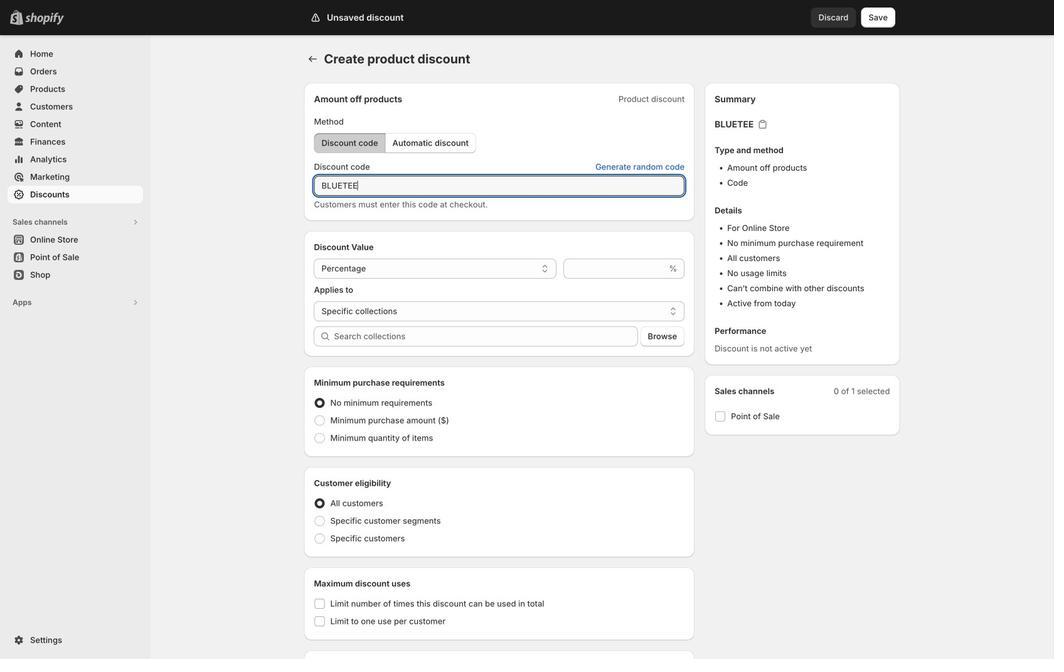 Task type: vqa. For each thing, say whether or not it's contained in the screenshot.
"Shopify" image to the right
no



Task type: locate. For each thing, give the bounding box(es) containing it.
Search collections text field
[[334, 326, 638, 346]]

None text field
[[314, 176, 685, 196]]

None text field
[[564, 259, 667, 279]]

shopify image
[[25, 12, 64, 25]]



